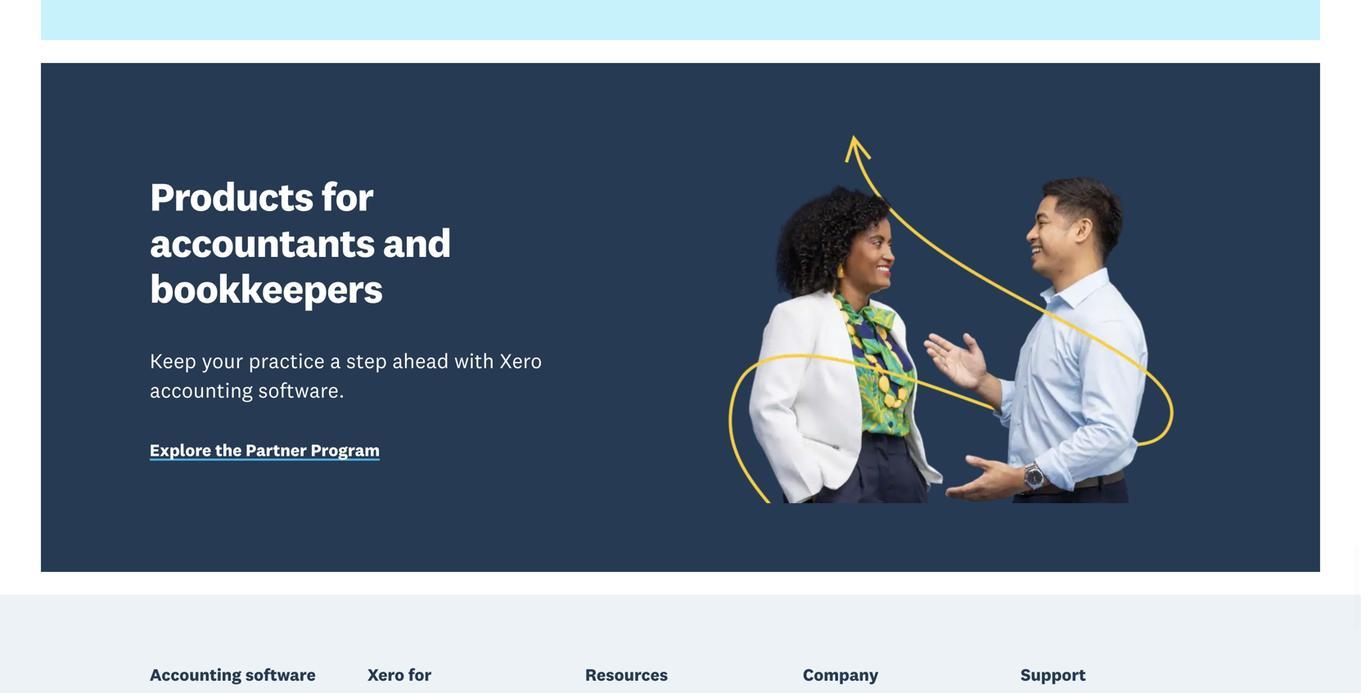 Task type: vqa. For each thing, say whether or not it's contained in the screenshot.
more
no



Task type: describe. For each thing, give the bounding box(es) containing it.
for for xero
[[408, 664, 432, 686]]

explore the partner program link
[[150, 439, 558, 465]]

program
[[311, 440, 380, 461]]

accounting
[[150, 377, 253, 403]]

support
[[1021, 664, 1086, 686]]

software
[[245, 664, 316, 686]]

partner
[[246, 440, 307, 461]]

products for accountants and bookkeepers
[[150, 171, 451, 314]]

ahead
[[392, 348, 449, 374]]

practice
[[249, 348, 325, 374]]

products
[[150, 171, 313, 221]]

and
[[383, 218, 451, 267]]



Task type: locate. For each thing, give the bounding box(es) containing it.
xero inside keep your practice a step ahead with xero accounting software.
[[500, 348, 542, 374]]

your
[[202, 348, 243, 374]]

keep your practice a step ahead with xero accounting software.
[[150, 348, 542, 403]]

resources
[[585, 664, 668, 686]]

accountants
[[150, 218, 375, 267]]

for for products
[[321, 171, 373, 221]]

1 horizontal spatial for
[[408, 664, 432, 686]]

1 vertical spatial for
[[408, 664, 432, 686]]

bookkeepers
[[150, 264, 382, 314]]

explore the partner program
[[150, 440, 380, 461]]

1 horizontal spatial xero
[[500, 348, 542, 374]]

0 horizontal spatial xero
[[367, 664, 404, 686]]

explore
[[150, 440, 211, 461]]

xero for
[[367, 664, 432, 686]]

1 vertical spatial xero
[[367, 664, 404, 686]]

0 vertical spatial xero
[[500, 348, 542, 374]]

accounting software
[[150, 664, 316, 686]]

company
[[803, 664, 879, 686]]

0 vertical spatial for
[[321, 171, 373, 221]]

keep
[[150, 348, 197, 374]]

for
[[321, 171, 373, 221], [408, 664, 432, 686]]

software.
[[258, 377, 345, 403]]

accounting
[[150, 664, 242, 686]]

for inside products for accountants and bookkeepers
[[321, 171, 373, 221]]

xero
[[500, 348, 542, 374], [367, 664, 404, 686]]

step
[[346, 348, 387, 374]]

with
[[454, 348, 494, 374]]

0 horizontal spatial for
[[321, 171, 373, 221]]

the
[[215, 440, 242, 461]]

a
[[330, 348, 341, 374]]

accountants speaking to each other image
[[694, 132, 1211, 503]]



